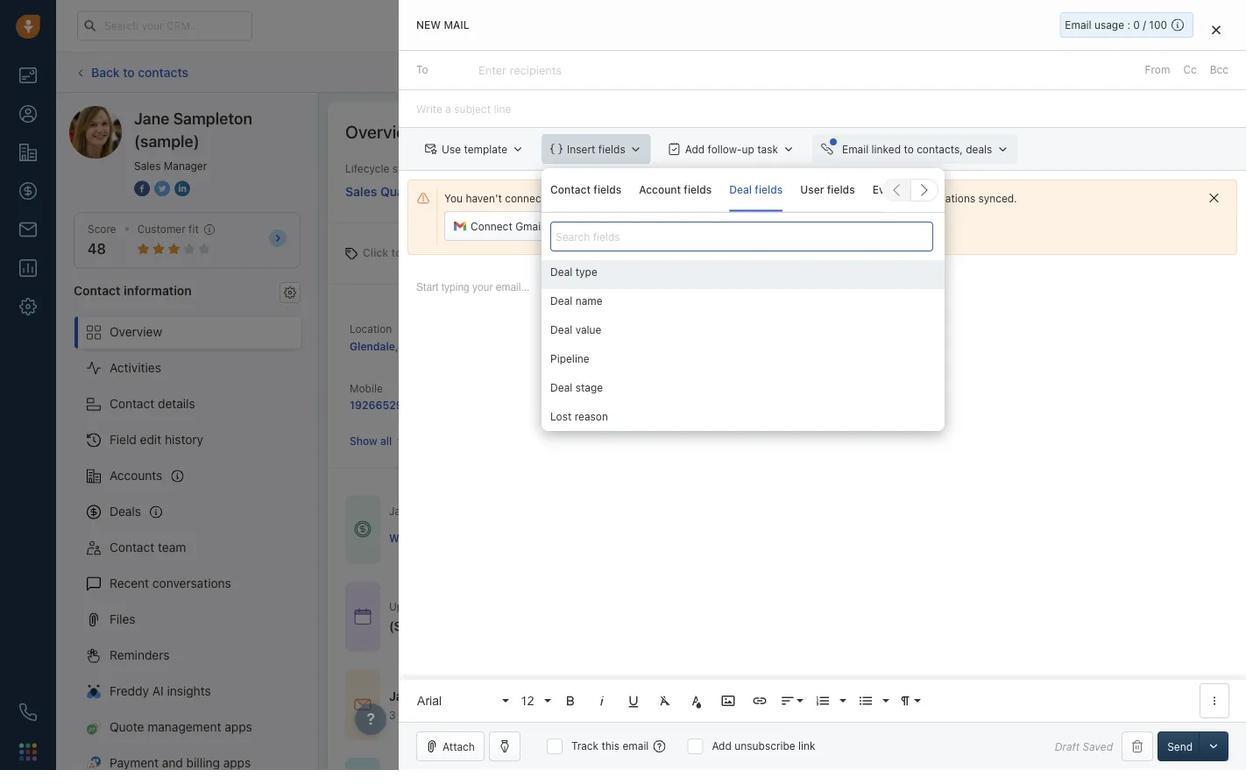 Task type: locate. For each thing, give the bounding box(es) containing it.
1 horizontal spatial add
[[712, 740, 732, 753]]

jane for jane sent an email 3 days ago
[[389, 689, 418, 704]]

score 48
[[88, 223, 116, 257]]

lead
[[437, 184, 465, 199]]

connect gmail
[[471, 220, 544, 232]]

deal up 'gary'
[[551, 382, 573, 394]]

:
[[1128, 19, 1131, 31]]

2 horizontal spatial email
[[1066, 19, 1092, 31]]

arial button
[[411, 684, 511, 719]]

deal left type
[[551, 266, 573, 279]]

connect inside connect a different email button
[[587, 220, 629, 232]]

files
[[110, 613, 136, 627]]

2023 up discussion
[[565, 600, 591, 613]]

connect gmail button
[[445, 211, 553, 241]]

contact for contact details
[[110, 397, 155, 411]]

connect a different email button
[[561, 211, 722, 241]]

jane down contacts
[[134, 109, 170, 128]]

fit
[[189, 223, 199, 235]]

0 horizontal spatial qualified
[[381, 184, 433, 199]]

0 vertical spatial container_wx8msf4aqz5i3rn1 image
[[354, 608, 372, 626]]

all
[[380, 435, 392, 447]]

interested link
[[754, 183, 871, 204]]

0 vertical spatial conversations
[[907, 192, 976, 204]]

1 horizontal spatial new
[[573, 187, 596, 200]]

attach
[[443, 741, 475, 753]]

fields for contact fields
[[594, 184, 622, 196]]

2 vertical spatial email
[[843, 143, 869, 155]]

0 horizontal spatial conversations
[[152, 577, 231, 591]]

0 horizontal spatial jane
[[134, 109, 170, 128]]

contact down "48"
[[74, 283, 121, 297]]

align image
[[780, 694, 796, 709]]

fields inside dropdown button
[[599, 143, 626, 155]]

0 vertical spatial lost
[[1079, 187, 1101, 200]]

final
[[506, 619, 532, 634]]

1 horizontal spatial qualified
[[912, 187, 957, 200]]

1 horizontal spatial lost
[[1079, 187, 1101, 200]]

1 vertical spatial container_wx8msf4aqz5i3rn1 image
[[354, 697, 372, 714]]

2 vertical spatial add
[[712, 740, 732, 753]]

email image
[[1073, 19, 1086, 33]]

stage up orlando at the bottom of page
[[576, 382, 603, 394]]

1 nov, from the left
[[540, 600, 562, 613]]

new left "mail"
[[417, 19, 441, 31]]

15
[[690, 600, 702, 613]]

email inside button
[[686, 220, 712, 232]]

container_wx8msf4aqz5i3rn1 image
[[354, 608, 372, 626], [354, 697, 372, 714]]

1 vertical spatial (sample)
[[448, 532, 494, 544]]

contact for contact information
[[74, 283, 121, 297]]

0 vertical spatial sales
[[134, 160, 161, 172]]

0 horizontal spatial add
[[685, 143, 705, 155]]

0 vertical spatial add
[[1107, 66, 1127, 78]]

overview up lifecycle stage
[[345, 121, 420, 142]]

1 horizontal spatial overview
[[345, 121, 420, 142]]

recent
[[110, 577, 149, 591]]

lost left reason
[[551, 411, 572, 423]]

email
[[1066, 19, 1092, 31], [559, 66, 586, 78], [843, 143, 869, 155]]

1 vertical spatial add
[[685, 143, 705, 155]]

fields for insert fields
[[599, 143, 626, 155]]

field
[[110, 433, 137, 447]]

1 horizontal spatial 2023
[[729, 600, 755, 613]]

apps
[[225, 720, 252, 735]]

account fields link
[[639, 168, 712, 212]]

deal inside upcoming meeting on mon 13 nov, 2023 from 23:30 to wed 15 nov, 2023 at 00:00 (sample) meeting - final discussion about the deal
[[661, 619, 686, 634]]

contact down the status
[[551, 184, 591, 196]]

email inside jane sent an email 3 days ago
[[467, 689, 499, 704]]

0 horizontal spatial email
[[467, 689, 499, 704]]

add left from
[[1107, 66, 1127, 78]]

1 horizontal spatial stage
[[576, 382, 603, 394]]

0 horizontal spatial stage
[[393, 163, 420, 175]]

1 vertical spatial sales
[[345, 184, 377, 199]]

insert image (⌘p) image
[[721, 694, 737, 709]]

add left unsubscribe
[[712, 740, 732, 753]]

now
[[819, 192, 839, 204]]

1 horizontal spatial email
[[623, 740, 649, 753]]

contact information
[[74, 283, 192, 297]]

0 vertical spatial jane
[[134, 109, 170, 128]]

0 horizontal spatial deals
[[452, 506, 479, 518]]

48 button
[[88, 241, 106, 257]]

1 vertical spatial email
[[467, 689, 499, 704]]

user fields
[[801, 184, 855, 196]]

sales down lifecycle
[[345, 184, 377, 199]]

event fields
[[873, 184, 932, 196]]

owner
[[586, 383, 616, 395]]

jane sampleton (sample)
[[134, 109, 252, 150]]

insert link (⌘k) image
[[752, 694, 768, 709]]

1 vertical spatial overview
[[110, 325, 162, 339]]

value
[[576, 324, 602, 336]]

ordered list image
[[815, 694, 831, 709]]

email right an
[[467, 689, 499, 704]]

/ right 0
[[1144, 19, 1147, 31]]

to
[[123, 65, 135, 79], [904, 143, 914, 155], [703, 192, 713, 204], [842, 192, 852, 204], [391, 247, 402, 259], [652, 600, 662, 613]]

0 vertical spatial new
[[417, 19, 441, 31]]

1 horizontal spatial connect
[[587, 220, 629, 232]]

email usage : 0 / 100
[[1066, 19, 1168, 31]]

unsubscribe
[[735, 740, 796, 753]]

deal inside button
[[1129, 66, 1150, 78]]

group
[[542, 261, 945, 524]]

contact fields link
[[551, 168, 622, 212]]

email right this
[[623, 740, 649, 753]]

email up insert
[[559, 66, 586, 78]]

orlandogary85@gmail.com
[[561, 192, 700, 204]]

new inside dialog
[[417, 19, 441, 31]]

0 horizontal spatial (sample)
[[134, 132, 200, 150]]

0 vertical spatial accounts
[[556, 321, 603, 334]]

to inside upcoming meeting on mon 13 nov, 2023 from 23:30 to wed 15 nov, 2023 at 00:00 (sample) meeting - final discussion about the deal
[[652, 600, 662, 613]]

1 horizontal spatial /
[[1144, 19, 1147, 31]]

1 horizontal spatial the
[[716, 192, 732, 204]]

email inside email button
[[559, 66, 586, 78]]

jane inside jane sampleton (sample)
[[134, 109, 170, 128]]

deal right contacted
[[730, 184, 752, 196]]

to
[[417, 64, 428, 76]]

location
[[350, 323, 392, 335]]

customer fit
[[137, 223, 199, 235]]

2 horizontal spatial add
[[1107, 66, 1127, 78]]

0 horizontal spatial 2023
[[565, 600, 591, 613]]

(sample) up sales manager
[[134, 132, 200, 150]]

negotiation / lost button
[[987, 183, 1104, 204]]

1 horizontal spatial deal
[[1129, 66, 1150, 78]]

1 vertical spatial deal
[[661, 619, 686, 634]]

the left crm.
[[716, 192, 732, 204]]

add
[[405, 247, 424, 259]]

0 vertical spatial the
[[716, 192, 732, 204]]

deals
[[110, 505, 141, 519]]

italic (⌘i) image
[[595, 694, 610, 709]]

0 horizontal spatial the
[[638, 619, 657, 634]]

quote management apps
[[110, 720, 252, 735]]

Search fields search field
[[551, 222, 934, 252]]

13
[[526, 600, 537, 613]]

draft
[[1055, 741, 1080, 753]]

jane inside jane sent an email 3 days ago
[[389, 689, 418, 704]]

00:00
[[771, 600, 800, 613]]

gary
[[556, 399, 581, 411]]

Write a subject line text field
[[399, 90, 1247, 127]]

0 vertical spatial deals
[[966, 143, 993, 155]]

qualified right "your"
[[912, 187, 957, 200]]

0 horizontal spatial new
[[417, 19, 441, 31]]

add for add deal
[[1107, 66, 1127, 78]]

pipeline
[[551, 353, 590, 365]]

deal fields
[[730, 184, 783, 196]]

connect for connect a different email
[[587, 220, 629, 232]]

contacted
[[675, 187, 728, 200]]

1 horizontal spatial nov,
[[705, 600, 726, 613]]

connect left it
[[765, 192, 807, 204]]

deals right open
[[452, 506, 479, 518]]

12
[[521, 694, 535, 708]]

1 vertical spatial accounts
[[110, 469, 163, 483]]

new for new
[[573, 187, 596, 200]]

email left the usage
[[1066, 19, 1092, 31]]

1 horizontal spatial deals
[[966, 143, 993, 155]]

lifecycle stage
[[345, 163, 420, 175]]

2 nov, from the left
[[705, 600, 726, 613]]

1 vertical spatial stage
[[576, 382, 603, 394]]

1 vertical spatial /
[[1073, 187, 1076, 200]]

connect down "haven't"
[[471, 220, 513, 232]]

upcoming
[[389, 600, 440, 613]]

2 vertical spatial sales
[[556, 383, 583, 395]]

overview up activities
[[110, 325, 162, 339]]

stage inside group
[[576, 382, 603, 394]]

deal down wed
[[661, 619, 686, 634]]

the down 23:30
[[638, 619, 657, 634]]

widgetz.io (sample) link
[[389, 530, 494, 545]]

connect
[[765, 192, 807, 204], [471, 220, 513, 232], [587, 220, 629, 232]]

1 vertical spatial jane
[[389, 689, 418, 704]]

email inside email linked to contacts, deals "button"
[[843, 143, 869, 155]]

connect for connect gmail
[[471, 220, 513, 232]]

ago
[[425, 709, 443, 722]]

paragraph format image
[[898, 694, 914, 709]]

deal left value
[[551, 324, 573, 336]]

manager
[[164, 160, 207, 172]]

0 vertical spatial email
[[686, 220, 712, 232]]

0 vertical spatial stage
[[393, 163, 420, 175]]

upcoming meeting on mon 13 nov, 2023 from 23:30 to wed 15 nov, 2023 at 00:00 (sample) meeting - final discussion about the deal
[[389, 600, 800, 634]]

use template
[[442, 143, 508, 155]]

accounts
[[556, 321, 603, 334], [110, 469, 163, 483]]

email button
[[533, 57, 595, 87]]

1 horizontal spatial accounts
[[556, 321, 603, 334]]

100
[[1150, 19, 1168, 31]]

2023 left the at at the right of page
[[729, 600, 755, 613]]

container_wx8msf4aqz5i3rn1 image for 3 days ago
[[354, 697, 372, 714]]

new down insert
[[573, 187, 596, 200]]

add for add unsubscribe link
[[712, 740, 732, 753]]

sales up 'gary'
[[556, 383, 583, 395]]

mobile 19266529503
[[350, 383, 424, 411]]

fields inside 'link'
[[827, 184, 855, 196]]

contact fields
[[551, 184, 622, 196]]

back to contacts link
[[74, 59, 189, 86]]

lost inside group
[[551, 411, 572, 423]]

0 vertical spatial (sample)
[[134, 132, 200, 150]]

deal left name
[[551, 295, 573, 307]]

1 vertical spatial new
[[573, 187, 596, 200]]

add deal button
[[1080, 57, 1159, 87]]

back to contacts
[[91, 65, 189, 79]]

0 vertical spatial deal
[[1129, 66, 1150, 78]]

from
[[1146, 64, 1171, 76]]

lost right negotiation
[[1079, 187, 1101, 200]]

stage for lifecycle stage
[[393, 163, 420, 175]]

details
[[158, 397, 195, 411]]

0 horizontal spatial /
[[1073, 187, 1076, 200]]

deals inside "button"
[[966, 143, 993, 155]]

2 horizontal spatial sales
[[556, 383, 583, 395]]

an
[[450, 689, 464, 704]]

0 vertical spatial overview
[[345, 121, 420, 142]]

add left follow- on the top right of page
[[685, 143, 705, 155]]

1 vertical spatial email
[[559, 66, 586, 78]]

contacts
[[138, 65, 189, 79]]

lost reason
[[551, 411, 608, 423]]

nov, right 15
[[705, 600, 726, 613]]

add inside button
[[1107, 66, 1127, 78]]

container_wx8msf4aqz5i3rn1 image left 3
[[354, 697, 372, 714]]

phone element
[[11, 695, 46, 730]]

accounts up the deals
[[110, 469, 163, 483]]

dialog
[[399, 0, 1247, 771]]

contact down activities
[[110, 397, 155, 411]]

show all
[[350, 435, 392, 447]]

conversations down team
[[152, 577, 231, 591]]

2 container_wx8msf4aqz5i3rn1 image from the top
[[354, 697, 372, 714]]

email down contacted
[[686, 220, 712, 232]]

2 horizontal spatial connect
[[765, 192, 807, 204]]

container_wx8msf4aqz5i3rn1 image left upcoming
[[354, 608, 372, 626]]

1 horizontal spatial sales
[[345, 184, 377, 199]]

deals right contacts,
[[966, 143, 993, 155]]

fields
[[599, 143, 626, 155], [594, 184, 622, 196], [684, 184, 712, 196], [755, 184, 783, 196], [827, 184, 855, 196], [904, 184, 932, 196]]

application
[[399, 264, 1247, 723]]

(sample) down open
[[448, 532, 494, 544]]

0 vertical spatial email
[[1066, 19, 1092, 31]]

usa
[[447, 340, 470, 352]]

conversations right "your"
[[907, 192, 976, 204]]

container_wx8msf4aqz5i3rn1 image
[[354, 521, 372, 539]]

/ right negotiation
[[1073, 187, 1076, 200]]

user
[[801, 184, 825, 196]]

0 horizontal spatial sales
[[134, 160, 161, 172]]

group containing deal type
[[542, 261, 945, 524]]

connect left a
[[587, 220, 629, 232]]

jane
[[134, 109, 170, 128], [389, 689, 418, 704]]

qualified down lifecycle stage
[[381, 184, 433, 199]]

nov, right 13
[[540, 600, 562, 613]]

it
[[810, 192, 816, 204]]

mng settings image
[[284, 287, 296, 299]]

contact team
[[110, 541, 186, 555]]

email left linked
[[843, 143, 869, 155]]

1 vertical spatial deals
[[452, 506, 479, 518]]

connect a different email
[[587, 220, 712, 232]]

application containing arial
[[399, 264, 1247, 723]]

days
[[399, 709, 422, 722]]

0 horizontal spatial lost
[[551, 411, 572, 423]]

1 horizontal spatial email
[[843, 143, 869, 155]]

1 horizontal spatial jane
[[389, 689, 418, 704]]

stage up sales qualified lead link
[[393, 163, 420, 175]]

insights
[[167, 684, 211, 699]]

1 container_wx8msf4aqz5i3rn1 image from the top
[[354, 608, 372, 626]]

2 horizontal spatial email
[[686, 220, 712, 232]]

contact up the recent
[[110, 541, 155, 555]]

0 horizontal spatial connect
[[471, 220, 513, 232]]

to inside "button"
[[904, 143, 914, 155]]

deal down 0
[[1129, 66, 1150, 78]]

freddy ai insights
[[110, 684, 211, 699]]

email for an
[[467, 689, 499, 704]]

deal
[[730, 184, 752, 196], [551, 266, 573, 279], [551, 295, 573, 307], [551, 324, 573, 336], [551, 382, 573, 394]]

1 vertical spatial the
[[638, 619, 657, 634]]

jane up days
[[389, 689, 418, 704]]

accounts down the 'deal name'
[[556, 321, 603, 334]]

new mail
[[417, 19, 470, 31]]

freddy
[[110, 684, 149, 699]]

0 horizontal spatial deal
[[661, 619, 686, 634]]

qualified link
[[871, 183, 987, 204]]

quote
[[110, 720, 144, 735]]

0 horizontal spatial email
[[559, 66, 586, 78]]

sales up facebook circled image on the top of the page
[[134, 160, 161, 172]]

connect inside connect gmail button
[[471, 220, 513, 232]]

1 vertical spatial lost
[[551, 411, 572, 423]]

team
[[158, 541, 186, 555]]

/ inside button
[[1073, 187, 1076, 200]]

0 horizontal spatial accounts
[[110, 469, 163, 483]]

0 vertical spatial /
[[1144, 19, 1147, 31]]

meeting
[[446, 619, 494, 634]]

0 horizontal spatial nov,
[[540, 600, 562, 613]]



Task type: describe. For each thing, give the bounding box(es) containing it.
new for new mail
[[417, 19, 441, 31]]

sales qualified lead link
[[345, 176, 480, 201]]

Search your CRM... text field
[[77, 11, 253, 41]]

deal type
[[551, 266, 598, 279]]

email for email usage : 0 / 100
[[1066, 19, 1092, 31]]

deal for deal type
[[551, 266, 573, 279]]

jane's
[[389, 506, 422, 518]]

location glendale, arizona, usa
[[350, 323, 470, 352]]

contacts,
[[917, 143, 963, 155]]

history
[[165, 433, 204, 447]]

task
[[758, 143, 779, 155]]

1 horizontal spatial conversations
[[907, 192, 976, 204]]

twitter circled image
[[154, 179, 170, 198]]

contact for contact team
[[110, 541, 155, 555]]

sales for sales qualified lead
[[345, 184, 377, 199]]

2 2023 from the left
[[729, 600, 755, 613]]

show
[[350, 435, 378, 447]]

deal value
[[551, 324, 602, 336]]

/ inside dialog
[[1144, 19, 1147, 31]]

send button
[[1158, 732, 1203, 762]]

sent
[[421, 689, 447, 704]]

tags
[[427, 247, 450, 259]]

freshworks switcher image
[[19, 744, 37, 761]]

deal name
[[551, 295, 603, 307]]

sales inside sales owner gary orlando
[[556, 383, 583, 395]]

keep
[[855, 192, 879, 204]]

mon
[[501, 600, 523, 613]]

new link
[[521, 183, 637, 204]]

email for email
[[559, 66, 586, 78]]

management
[[148, 720, 221, 735]]

1 horizontal spatial (sample)
[[448, 532, 494, 544]]

(sample) inside jane sampleton (sample)
[[134, 132, 200, 150]]

deal for deal value
[[551, 324, 573, 336]]

widgetz.io
[[389, 532, 445, 544]]

facebook circled image
[[134, 179, 150, 198]]

follow-
[[708, 143, 742, 155]]

contact details
[[110, 397, 195, 411]]

fields for account fields
[[684, 184, 712, 196]]

negotiation / lost
[[1011, 187, 1101, 200]]

mail
[[444, 19, 470, 31]]

haven't
[[466, 192, 502, 204]]

sampleton
[[173, 109, 252, 128]]

1 2023 from the left
[[565, 600, 591, 613]]

stage for deal stage
[[576, 382, 603, 394]]

up
[[742, 143, 755, 155]]

attach button
[[417, 732, 485, 762]]

fields for deal fields
[[755, 184, 783, 196]]

at
[[758, 600, 768, 613]]

account
[[639, 184, 681, 196]]

synced.
[[979, 192, 1018, 204]]

add unsubscribe link
[[712, 740, 816, 753]]

fields for user fields
[[827, 184, 855, 196]]

linkedin circled image
[[174, 179, 190, 198]]

email for email linked to contacts, deals
[[843, 143, 869, 155]]

template
[[464, 143, 508, 155]]

jane sent an email 3 days ago
[[389, 689, 499, 722]]

48
[[88, 241, 106, 257]]

12 button
[[515, 684, 553, 719]]

reminders
[[110, 648, 170, 663]]

information
[[124, 283, 192, 297]]

deal for deal fields
[[730, 184, 752, 196]]

underline (⌘u) image
[[626, 694, 642, 709]]

close image
[[1213, 25, 1221, 35]]

event fields link
[[873, 168, 932, 212]]

click
[[363, 247, 389, 259]]

23:30
[[620, 600, 649, 613]]

widgetz.io (sample)
[[389, 532, 494, 544]]

bold (⌘b) image
[[563, 694, 579, 709]]

phone image
[[19, 704, 37, 722]]

your
[[882, 192, 904, 204]]

lost inside button
[[1079, 187, 1101, 200]]

track this email
[[572, 740, 649, 753]]

fields for event fields
[[904, 184, 932, 196]]

email for different
[[686, 220, 712, 232]]

1 vertical spatial conversations
[[152, 577, 231, 591]]

unordered list image
[[858, 694, 874, 709]]

sales manager
[[134, 160, 207, 172]]

name
[[576, 295, 603, 307]]

arizona,
[[402, 340, 444, 352]]

more misc image
[[1207, 694, 1223, 709]]

you haven't connected orlandogary85@gmail.com to the crm. connect it now to keep your conversations synced.
[[445, 192, 1018, 204]]

19266529503 link
[[350, 399, 424, 411]]

the inside upcoming meeting on mon 13 nov, 2023 from 23:30 to wed 15 nov, 2023 at 00:00 (sample) meeting - final discussion about the deal
[[638, 619, 657, 634]]

container_wx8msf4aqz5i3rn1 image for (sample) meeting - final discussion about the deal
[[354, 608, 372, 626]]

contact for contact fields
[[551, 184, 591, 196]]

customize overview button
[[1085, 119, 1221, 144]]

bcc
[[1211, 64, 1229, 76]]

ai
[[152, 684, 164, 699]]

deal for deal stage
[[551, 382, 573, 394]]

deal stage
[[551, 382, 603, 394]]

2 vertical spatial email
[[623, 740, 649, 753]]

clear formatting image
[[658, 694, 673, 709]]

0 horizontal spatial overview
[[110, 325, 162, 339]]

recent conversations
[[110, 577, 231, 591]]

add deal
[[1107, 66, 1150, 78]]

jane for jane sampleton (sample)
[[134, 109, 170, 128]]

text color image
[[689, 694, 705, 709]]

glendale, arizona, usa link
[[350, 340, 470, 352]]

email linked to contacts, deals
[[843, 143, 993, 155]]

deal for deal name
[[551, 295, 573, 307]]

customer
[[137, 223, 186, 235]]

use template button
[[417, 134, 533, 164]]

mobile
[[350, 383, 383, 395]]

about
[[601, 619, 635, 634]]

deal fields link
[[730, 168, 783, 212]]

email linked to contacts, deals button
[[813, 134, 1018, 164]]

lifecycle
[[345, 163, 390, 175]]

edit
[[140, 433, 162, 447]]

discussion
[[535, 619, 598, 634]]

sales owner gary orlando
[[556, 383, 625, 411]]

Enter recipients text field
[[479, 56, 566, 84]]

draft saved
[[1055, 741, 1114, 753]]

interested
[[789, 187, 841, 200]]

status
[[521, 163, 553, 175]]

usage
[[1095, 19, 1125, 31]]

on
[[486, 600, 498, 613]]

this
[[602, 740, 620, 753]]

dialog containing arial
[[399, 0, 1247, 771]]

add follow-up task
[[685, 143, 779, 155]]

add for add follow-up task
[[685, 143, 705, 155]]

sales for sales manager
[[134, 160, 161, 172]]



Task type: vqa. For each thing, say whether or not it's contained in the screenshot.
Gary Orlando
no



